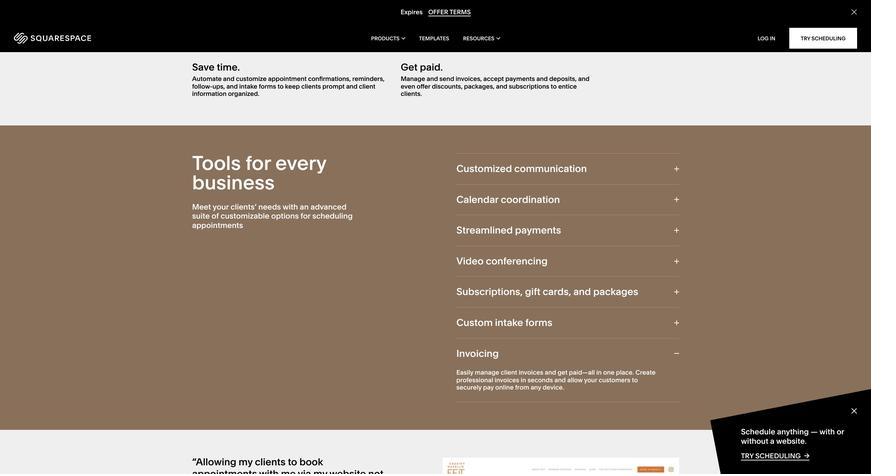 Task type: locate. For each thing, give the bounding box(es) containing it.
1 vertical spatial appointments
[[192, 468, 257, 474]]

—
[[811, 428, 818, 437]]

0 vertical spatial intake
[[239, 82, 257, 90]]

1 vertical spatial clients
[[255, 456, 286, 468]]

streamlined payments button
[[457, 215, 679, 246]]

payments inside get paid. manage and send invoices, accept payments and deposits, and even offer discounts, packages, and subscriptions to entice clients.
[[506, 75, 535, 83]]

0 vertical spatial try
[[801, 35, 811, 42]]

0 vertical spatial scheduling
[[812, 35, 846, 42]]

terms
[[449, 8, 471, 16]]

squarespace logo link
[[14, 33, 183, 44]]

log
[[758, 35, 769, 42]]

and down time.
[[223, 75, 235, 83]]

appointments
[[192, 221, 243, 230], [192, 468, 257, 474]]

0 horizontal spatial your
[[213, 202, 229, 212]]

your right allow
[[584, 376, 597, 384]]

custom
[[457, 317, 493, 329]]

deposits,
[[549, 75, 577, 83]]

intake
[[239, 82, 257, 90], [495, 317, 523, 329]]

1 horizontal spatial clients
[[301, 82, 321, 90]]

video conferencing
[[457, 255, 548, 267]]

0 horizontal spatial forms
[[259, 82, 276, 90]]

with left an on the left top
[[283, 202, 298, 212]]

streamlined
[[457, 224, 513, 236]]

suite
[[192, 212, 210, 221]]

client right prompt
[[359, 82, 376, 90]]

0 vertical spatial client
[[359, 82, 376, 90]]

with right —
[[820, 428, 835, 437]]

and right cards,
[[574, 286, 591, 298]]

for inside meet your clients' needs with an advanced suite of customizable options for scheduling appointments
[[301, 212, 311, 221]]

offer terms
[[428, 8, 471, 16]]

subscriptions,
[[457, 286, 523, 298]]

2 appointments from the top
[[192, 468, 257, 474]]

easily
[[457, 369, 474, 377]]

clients'
[[231, 202, 257, 212]]

in left one
[[597, 369, 602, 377]]

1 vertical spatial your
[[584, 376, 597, 384]]

accept
[[483, 75, 504, 83]]

clients inside "allowing my clients to book appointments with me via my website no
[[255, 456, 286, 468]]

0 horizontal spatial with
[[259, 468, 279, 474]]

payments right the accept
[[506, 75, 535, 83]]

1 horizontal spatial try
[[801, 35, 811, 42]]

for inside tools for every business
[[246, 151, 271, 175]]

intake right custom
[[495, 317, 523, 329]]

payments
[[506, 75, 535, 83], [515, 224, 561, 236]]

0 vertical spatial payments
[[506, 75, 535, 83]]

scheduling for try scheduling →
[[756, 452, 801, 461]]

1 vertical spatial forms
[[526, 317, 553, 329]]

1 vertical spatial scheduling
[[756, 452, 801, 461]]

and right packages,
[[496, 82, 508, 90]]

usage of invoices example image
[[401, 0, 596, 47]]

1 horizontal spatial your
[[584, 376, 597, 384]]

2 horizontal spatial with
[[820, 428, 835, 437]]

offer terms link
[[428, 8, 471, 16]]

try down the without
[[741, 452, 754, 461]]

clients inside save time. automate and customize appointment confirmations, reminders, follow-ups, and intake forms to keep clients prompt and client information organized.
[[301, 82, 321, 90]]

payments inside button
[[515, 224, 561, 236]]

website homepage image
[[443, 458, 679, 474]]

manage
[[475, 369, 499, 377]]

forms left keep
[[259, 82, 276, 90]]

customize
[[236, 75, 267, 83]]

your right meet
[[213, 202, 229, 212]]

1 vertical spatial intake
[[495, 317, 523, 329]]

a
[[770, 437, 775, 446]]

any
[[531, 384, 541, 392]]

in
[[770, 35, 776, 42]]

try scheduling link
[[790, 28, 857, 49]]

1 appointments from the top
[[192, 221, 243, 230]]

of
[[212, 212, 219, 221]]

0 vertical spatial appointments
[[192, 221, 243, 230]]

0 horizontal spatial try
[[741, 452, 754, 461]]

in
[[597, 369, 602, 377], [521, 376, 526, 384]]

0 horizontal spatial in
[[521, 376, 526, 384]]

1 horizontal spatial client
[[501, 369, 517, 377]]

1 horizontal spatial my
[[313, 468, 327, 474]]

paid.
[[420, 61, 443, 73]]

and left deposits,
[[537, 75, 548, 83]]

0 vertical spatial forms
[[259, 82, 276, 90]]

→
[[804, 452, 810, 460]]

get
[[401, 61, 418, 73]]

organized.
[[228, 90, 260, 98]]

cards,
[[543, 286, 571, 298]]

products button
[[371, 24, 405, 52]]

forms down gift on the bottom of page
[[526, 317, 553, 329]]

clients
[[301, 82, 321, 90], [255, 456, 286, 468]]

to inside get paid. manage and send invoices, accept payments and deposits, and even offer discounts, packages, and subscriptions to entice clients.
[[551, 82, 557, 90]]

appointments inside "allowing my clients to book appointments with me via my website no
[[192, 468, 257, 474]]

1 vertical spatial with
[[820, 428, 835, 437]]

client up online
[[501, 369, 517, 377]]

calendar coordination
[[457, 194, 560, 205]]

1 horizontal spatial intake
[[495, 317, 523, 329]]

to left the entice
[[551, 82, 557, 90]]

with left me
[[259, 468, 279, 474]]

0 horizontal spatial clients
[[255, 456, 286, 468]]

an
[[300, 202, 309, 212]]

and left get
[[545, 369, 556, 377]]

for
[[246, 151, 271, 175], [301, 212, 311, 221]]

0 horizontal spatial scheduling
[[756, 452, 801, 461]]

my right '"allowing'
[[239, 456, 253, 468]]

1 horizontal spatial with
[[283, 202, 298, 212]]

with inside schedule anything — with or without a website.
[[820, 428, 835, 437]]

calendar
[[457, 194, 499, 205]]

meet
[[192, 202, 211, 212]]

scheduling
[[812, 35, 846, 42], [756, 452, 801, 461]]

to right customers
[[632, 376, 638, 384]]

automate
[[192, 75, 222, 83]]

intake inside button
[[495, 317, 523, 329]]

0 vertical spatial for
[[246, 151, 271, 175]]

meet your clients' needs with an advanced suite of customizable options for scheduling appointments
[[192, 202, 353, 230]]

1 horizontal spatial forms
[[526, 317, 553, 329]]

client inside save time. automate and customize appointment confirmations, reminders, follow-ups, and intake forms to keep clients prompt and client information organized.
[[359, 82, 376, 90]]

0 horizontal spatial intake
[[239, 82, 257, 90]]

to left keep
[[278, 82, 284, 90]]

1 vertical spatial for
[[301, 212, 311, 221]]

and
[[223, 75, 235, 83], [427, 75, 438, 83], [537, 75, 548, 83], [578, 75, 590, 83], [226, 82, 238, 90], [346, 82, 358, 90], [496, 82, 508, 90], [574, 286, 591, 298], [545, 369, 556, 377], [555, 376, 566, 384]]

1 vertical spatial try
[[741, 452, 754, 461]]

and inside 'button'
[[574, 286, 591, 298]]

try right the in
[[801, 35, 811, 42]]

payments down coordination
[[515, 224, 561, 236]]

to left via
[[288, 456, 297, 468]]

professional
[[457, 376, 493, 384]]

in left "any"
[[521, 376, 526, 384]]

forms inside button
[[526, 317, 553, 329]]

manage
[[401, 75, 425, 83]]

my
[[239, 456, 253, 468], [313, 468, 327, 474]]

0 horizontal spatial client
[[359, 82, 376, 90]]

gift
[[525, 286, 541, 298]]

client
[[359, 82, 376, 90], [501, 369, 517, 377]]

appointment
[[268, 75, 307, 83]]

intake down time.
[[239, 82, 257, 90]]

log             in link
[[758, 35, 776, 42]]

to inside "allowing my clients to book appointments with me via my website no
[[288, 456, 297, 468]]

forms
[[259, 82, 276, 90], [526, 317, 553, 329]]

invoices right the pay
[[495, 376, 519, 384]]

confirmations,
[[308, 75, 351, 83]]

0 vertical spatial with
[[283, 202, 298, 212]]

information
[[192, 90, 227, 98]]

1 horizontal spatial scheduling
[[812, 35, 846, 42]]

and left allow
[[555, 376, 566, 384]]

1 vertical spatial client
[[501, 369, 517, 377]]

0 vertical spatial clients
[[301, 82, 321, 90]]

0 horizontal spatial for
[[246, 151, 271, 175]]

tools for every business
[[192, 151, 326, 194]]

my right via
[[313, 468, 327, 474]]

1 vertical spatial payments
[[515, 224, 561, 236]]

1 horizontal spatial for
[[301, 212, 311, 221]]

anything
[[777, 428, 809, 437]]

business
[[192, 171, 275, 194]]

try inside try scheduling →
[[741, 452, 754, 461]]

your inside easily manage client invoices and get paid—all in one place. create professional invoices in seconds and allow your customers to securely pay online from any device.
[[584, 376, 597, 384]]

log             in
[[758, 35, 776, 42]]

0 vertical spatial your
[[213, 202, 229, 212]]

and right prompt
[[346, 82, 358, 90]]

scheduling inside try scheduling →
[[756, 452, 801, 461]]

2 vertical spatial with
[[259, 468, 279, 474]]

allow
[[567, 376, 583, 384]]



Task type: describe. For each thing, give the bounding box(es) containing it.
invoices up "any"
[[519, 369, 543, 377]]

to inside save time. automate and customize appointment confirmations, reminders, follow-ups, and intake forms to keep clients prompt and client information organized.
[[278, 82, 284, 90]]

forms inside save time. automate and customize appointment confirmations, reminders, follow-ups, and intake forms to keep clients prompt and client information organized.
[[259, 82, 276, 90]]

one
[[603, 369, 615, 377]]

place.
[[616, 369, 634, 377]]

get paid. manage and send invoices, accept payments and deposits, and even offer discounts, packages, and subscriptions to entice clients.
[[401, 61, 590, 98]]

resources
[[463, 35, 495, 42]]

book
[[300, 456, 323, 468]]

or
[[837, 428, 844, 437]]

device.
[[543, 384, 564, 392]]

advanced
[[311, 202, 347, 212]]

create
[[636, 369, 656, 377]]

customizable
[[221, 212, 270, 221]]

every
[[275, 151, 326, 175]]

options
[[271, 212, 299, 221]]

try scheduling →
[[741, 452, 810, 461]]

customized
[[457, 163, 512, 175]]

0 horizontal spatial my
[[239, 456, 253, 468]]

invoicing
[[457, 348, 499, 359]]

resources button
[[463, 24, 500, 52]]

tools
[[192, 151, 241, 175]]

online
[[495, 384, 514, 392]]

save time. automate and customize appointment confirmations, reminders, follow-ups, and intake forms to keep clients prompt and client information organized.
[[192, 61, 385, 98]]

video conferencing button
[[457, 246, 679, 277]]

customized communication
[[457, 163, 587, 175]]

"allowing my clients to book appointments with me via my website no
[[192, 456, 384, 474]]

templates link
[[419, 24, 449, 52]]

video
[[457, 255, 484, 267]]

client inside easily manage client invoices and get paid—all in one place. create professional invoices in seconds and allow your customers to securely pay online from any device.
[[501, 369, 517, 377]]

securely
[[457, 384, 482, 392]]

subscriptions, gift cards, and packages button
[[457, 277, 679, 307]]

squarespace logo image
[[14, 33, 91, 44]]

save time image
[[192, 0, 387, 47]]

templates
[[419, 35, 449, 42]]

keep
[[285, 82, 300, 90]]

and down the paid.
[[427, 75, 438, 83]]

clients.
[[401, 90, 422, 98]]

your inside meet your clients' needs with an advanced suite of customizable options for scheduling appointments
[[213, 202, 229, 212]]

customers
[[599, 376, 631, 384]]

even
[[401, 82, 415, 90]]

schedule
[[741, 428, 776, 437]]

offer
[[428, 8, 448, 16]]

subscriptions
[[509, 82, 549, 90]]

easily manage client invoices and get paid—all in one place. create professional invoices in seconds and allow your customers to securely pay online from any device.
[[457, 369, 656, 392]]

reminders,
[[352, 75, 385, 83]]

calendar coordination button
[[457, 185, 679, 215]]

scheduling for try scheduling
[[812, 35, 846, 42]]

customized communication button
[[457, 154, 679, 184]]

ups,
[[212, 82, 225, 90]]

intake inside save time. automate and customize appointment confirmations, reminders, follow-ups, and intake forms to keep clients prompt and client information organized.
[[239, 82, 257, 90]]

coordination
[[501, 194, 560, 205]]

follow-
[[192, 82, 212, 90]]

to inside easily manage client invoices and get paid—all in one place. create professional invoices in seconds and allow your customers to securely pay online from any device.
[[632, 376, 638, 384]]

save
[[192, 61, 215, 73]]

and right the entice
[[578, 75, 590, 83]]

with inside meet your clients' needs with an advanced suite of customizable options for scheduling appointments
[[283, 202, 298, 212]]

website.
[[776, 437, 807, 446]]

schedule anything — with or without a website.
[[741, 428, 844, 446]]

subscriptions, gift cards, and packages
[[457, 286, 639, 298]]

discounts,
[[432, 82, 463, 90]]

invoices,
[[456, 75, 482, 83]]

try scheduling
[[801, 35, 846, 42]]

1 horizontal spatial in
[[597, 369, 602, 377]]

streamlined payments
[[457, 224, 561, 236]]

"allowing
[[192, 456, 236, 468]]

from
[[515, 384, 529, 392]]

expires
[[401, 8, 424, 16]]

prompt
[[323, 82, 345, 90]]

try for try scheduling
[[801, 35, 811, 42]]

without
[[741, 437, 769, 446]]

needs
[[258, 202, 281, 212]]

custom intake forms
[[457, 317, 553, 329]]

communication
[[514, 163, 587, 175]]

conferencing
[[486, 255, 548, 267]]

me
[[281, 468, 296, 474]]

with inside "allowing my clients to book appointments with me via my website no
[[259, 468, 279, 474]]

products
[[371, 35, 400, 42]]

try for try scheduling →
[[741, 452, 754, 461]]

time.
[[217, 61, 240, 73]]

and right ups,
[[226, 82, 238, 90]]

seconds
[[528, 376, 553, 384]]

appointments inside meet your clients' needs with an advanced suite of customizable options for scheduling appointments
[[192, 221, 243, 230]]

via
[[298, 468, 311, 474]]

packages,
[[464, 82, 495, 90]]



Task type: vqa. For each thing, say whether or not it's contained in the screenshot.
fourth , from left
no



